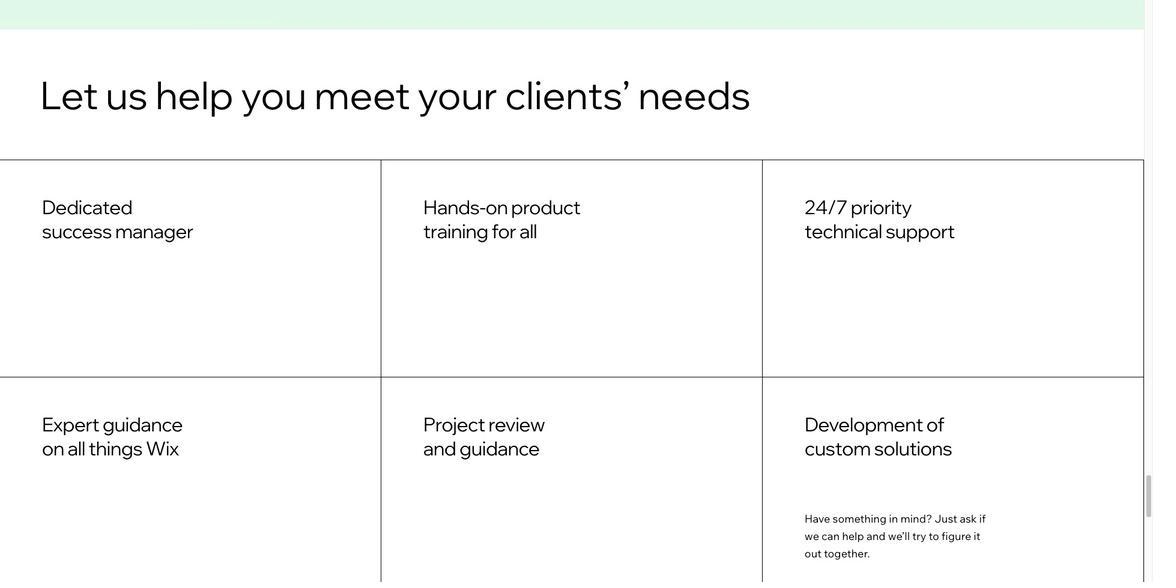 Task type: describe. For each thing, give the bounding box(es) containing it.
your
[[418, 71, 498, 119]]

custom
[[805, 437, 871, 461]]

on inside hands-on product training for all
[[486, 195, 508, 219]]

try
[[913, 530, 927, 544]]

24/7 priority technical support
[[805, 195, 955, 243]]

support
[[886, 219, 955, 243]]

have something in mind? just ask if we can help and we'll try to figure it out together.
[[805, 513, 986, 561]]

out
[[805, 547, 822, 561]]

just
[[935, 513, 958, 527]]

list containing dedicated
[[0, 160, 1145, 583]]

mind?
[[901, 513, 933, 527]]

product
[[511, 195, 581, 219]]

something
[[833, 513, 887, 527]]

training
[[423, 219, 488, 243]]

development
[[805, 412, 923, 437]]

of
[[927, 412, 945, 437]]

priority
[[851, 195, 912, 219]]

figure
[[942, 530, 972, 544]]

can
[[822, 530, 840, 544]]

we
[[805, 530, 820, 544]]

list item containing dedicated
[[0, 160, 382, 378]]

in
[[889, 513, 898, 527]]

technical
[[805, 219, 883, 243]]

dedicated
[[42, 195, 132, 219]]

guidance inside expert guidance on all things wix
[[103, 412, 183, 437]]

list item containing hands-on product
[[382, 160, 763, 378]]

all inside hands-on product training for all
[[520, 219, 537, 243]]

you
[[241, 71, 307, 119]]

wix
[[146, 437, 179, 461]]

solutions
[[874, 437, 953, 461]]

to
[[929, 530, 940, 544]]

dedicated success manager
[[42, 195, 193, 243]]

on inside expert guidance on all things wix
[[42, 437, 64, 461]]

success
[[42, 219, 112, 243]]

0 horizontal spatial help
[[155, 71, 234, 119]]

have
[[805, 513, 831, 527]]

we'll
[[888, 530, 910, 544]]



Task type: vqa. For each thing, say whether or not it's contained in the screenshot.
TOGETHER.
yes



Task type: locate. For each thing, give the bounding box(es) containing it.
list item containing expert guidance
[[0, 378, 382, 583]]

1 vertical spatial all
[[68, 437, 85, 461]]

together.
[[824, 547, 870, 561]]

guidance inside project review and guidance
[[460, 437, 540, 461]]

0 horizontal spatial and
[[423, 437, 456, 461]]

guidance
[[103, 412, 183, 437], [460, 437, 540, 461]]

let us help you meet your clients' needs
[[40, 71, 751, 119]]

manager
[[115, 219, 193, 243]]

let
[[40, 71, 98, 119]]

list item containing project review
[[382, 378, 763, 583]]

review
[[489, 412, 545, 437]]

all right for
[[520, 219, 537, 243]]

things
[[89, 437, 142, 461]]

24/7
[[805, 195, 848, 219]]

for
[[492, 219, 516, 243]]

1 horizontal spatial help
[[842, 530, 864, 544]]

list item
[[0, 160, 382, 378], [382, 160, 763, 378], [763, 160, 1145, 378], [0, 378, 382, 583], [382, 378, 763, 583], [763, 378, 1145, 583]]

1 horizontal spatial on
[[486, 195, 508, 219]]

help
[[155, 71, 234, 119], [842, 530, 864, 544]]

if
[[980, 513, 986, 527]]

and
[[423, 437, 456, 461], [867, 530, 886, 544]]

1 vertical spatial and
[[867, 530, 886, 544]]

1 horizontal spatial all
[[520, 219, 537, 243]]

us
[[106, 71, 148, 119]]

0 vertical spatial on
[[486, 195, 508, 219]]

project review and guidance
[[423, 412, 545, 461]]

all
[[520, 219, 537, 243], [68, 437, 85, 461]]

0 vertical spatial and
[[423, 437, 456, 461]]

help inside have something in mind? just ask if we can help and we'll try to figure it out together.
[[842, 530, 864, 544]]

0 horizontal spatial all
[[68, 437, 85, 461]]

expert guidance on all things wix
[[42, 412, 183, 461]]

needs
[[638, 71, 751, 119]]

meet
[[314, 71, 410, 119]]

list item containing development of
[[763, 378, 1145, 583]]

1 vertical spatial on
[[42, 437, 64, 461]]

all left the things
[[68, 437, 85, 461]]

0 vertical spatial all
[[520, 219, 537, 243]]

hands-
[[423, 195, 486, 219]]

1 horizontal spatial guidance
[[460, 437, 540, 461]]

and inside have something in mind? just ask if we can help and we'll try to figure it out together.
[[867, 530, 886, 544]]

1 vertical spatial help
[[842, 530, 864, 544]]

0 vertical spatial help
[[155, 71, 234, 119]]

list
[[0, 160, 1145, 583]]

and inside project review and guidance
[[423, 437, 456, 461]]

all inside expert guidance on all things wix
[[68, 437, 85, 461]]

list item containing 24/7 priority
[[763, 160, 1145, 378]]

1 horizontal spatial and
[[867, 530, 886, 544]]

hands-on product training for all
[[423, 195, 581, 243]]

0 horizontal spatial guidance
[[103, 412, 183, 437]]

clients'
[[505, 71, 631, 119]]

development of custom solutions
[[805, 412, 953, 461]]

ask
[[960, 513, 977, 527]]

0 horizontal spatial on
[[42, 437, 64, 461]]

expert
[[42, 412, 99, 437]]

it
[[974, 530, 981, 544]]

project
[[423, 412, 485, 437]]

on
[[486, 195, 508, 219], [42, 437, 64, 461]]



